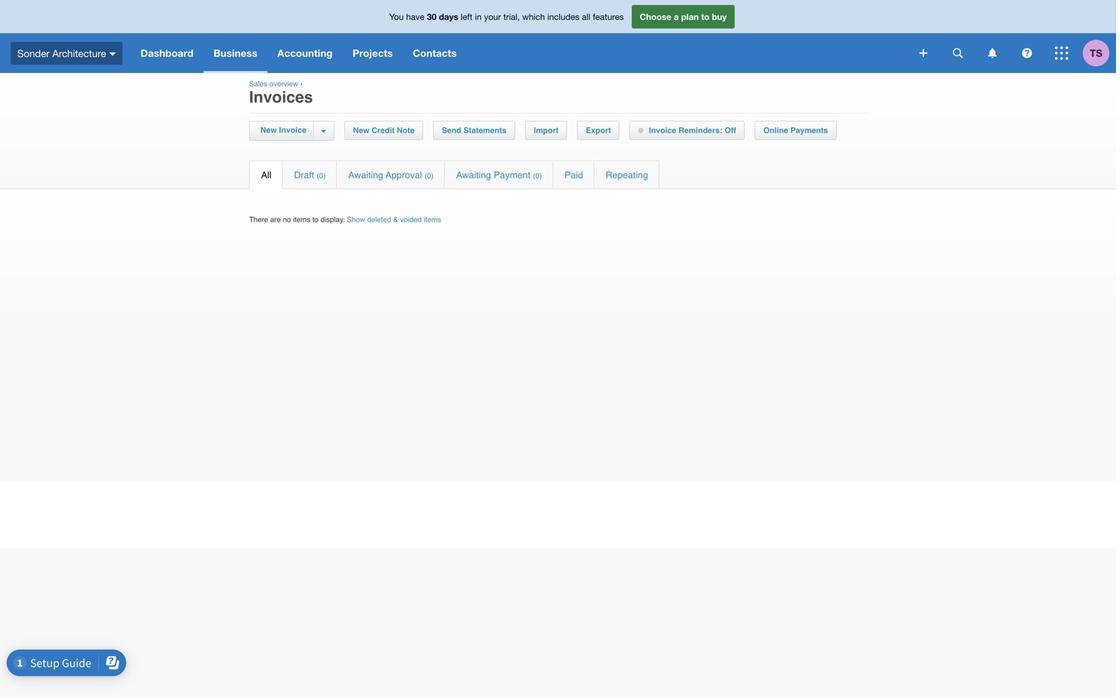 Task type: locate. For each thing, give the bounding box(es) containing it.
architecture
[[52, 47, 106, 59]]

left
[[461, 11, 473, 22]]

repeating link
[[595, 161, 660, 189]]

choose
[[640, 11, 672, 22]]

1 horizontal spatial items
[[424, 216, 441, 224]]

note
[[397, 126, 415, 135]]

you have 30 days left in your trial, which includes all features
[[389, 11, 624, 22]]

2 (0) from the left
[[425, 172, 434, 180]]

dashboard link
[[131, 33, 204, 73]]

projects button
[[343, 33, 403, 73]]

online
[[764, 126, 788, 135]]

includes
[[548, 11, 580, 22]]

0 horizontal spatial (0)
[[317, 172, 326, 180]]

to left buy
[[701, 11, 710, 22]]

credit
[[372, 126, 395, 135]]

0 horizontal spatial new
[[261, 126, 277, 135]]

1 invoice from the left
[[279, 126, 307, 135]]

banner
[[0, 0, 1116, 73]]

send statements
[[442, 126, 507, 135]]

svg image
[[989, 48, 997, 58], [1022, 48, 1032, 58], [920, 49, 928, 57], [109, 52, 116, 56]]

invoice reminders:                                  off
[[649, 126, 736, 135]]

1 vertical spatial to
[[313, 216, 319, 224]]

0 horizontal spatial awaiting
[[348, 170, 383, 180]]

awaiting left approval
[[348, 170, 383, 180]]

(0)
[[317, 172, 326, 180], [425, 172, 434, 180], [533, 172, 542, 180]]

to left display.
[[313, 216, 319, 224]]

items right voided
[[424, 216, 441, 224]]

ts button
[[1083, 33, 1116, 73]]

statements
[[464, 126, 507, 135]]

to
[[701, 11, 710, 22], [313, 216, 319, 224]]

(0) inside awaiting approval (0)
[[425, 172, 434, 180]]

no
[[283, 216, 291, 224]]

all
[[261, 170, 272, 180]]

online payments link
[[756, 122, 836, 140]]

1 horizontal spatial awaiting
[[456, 170, 491, 180]]

off
[[725, 126, 736, 135]]

days
[[439, 11, 458, 22]]

sales overview › invoices
[[249, 80, 313, 106]]

awaiting for awaiting payment
[[456, 170, 491, 180]]

1 horizontal spatial to
[[701, 11, 710, 22]]

banner containing dashboard
[[0, 0, 1116, 73]]

paid link
[[553, 161, 594, 189]]

&
[[393, 216, 398, 224]]

features
[[593, 11, 624, 22]]

3 (0) from the left
[[533, 172, 542, 180]]

1 horizontal spatial new
[[353, 126, 370, 135]]

(0) inside the awaiting payment (0)
[[533, 172, 542, 180]]

dashboard
[[141, 47, 194, 59]]

new credit note
[[353, 126, 415, 135]]

ts
[[1090, 47, 1103, 59]]

invoice down 'invoices'
[[279, 126, 307, 135]]

1 new from the left
[[261, 126, 277, 135]]

1 horizontal spatial (0)
[[425, 172, 434, 180]]

(0) right approval
[[425, 172, 434, 180]]

2 awaiting from the left
[[456, 170, 491, 180]]

1 items from the left
[[293, 216, 311, 224]]

1 awaiting from the left
[[348, 170, 383, 180]]

new credit note link
[[345, 122, 423, 140]]

svg image inside 'sonder architecture' popup button
[[109, 52, 116, 56]]

new left credit at the top left of the page
[[353, 126, 370, 135]]

payment
[[494, 170, 531, 180]]

items right no
[[293, 216, 311, 224]]

1 horizontal spatial invoice
[[649, 126, 677, 135]]

new invoice link
[[257, 122, 313, 140]]

0 vertical spatial to
[[701, 11, 710, 22]]

2 horizontal spatial (0)
[[533, 172, 542, 180]]

2 items from the left
[[424, 216, 441, 224]]

business
[[214, 47, 258, 59]]

svg image
[[1055, 47, 1069, 60], [953, 48, 963, 58]]

2 invoice from the left
[[649, 126, 677, 135]]

export
[[586, 126, 611, 135]]

are
[[270, 216, 281, 224]]

contacts button
[[403, 33, 467, 73]]

(0) right payment
[[533, 172, 542, 180]]

new
[[261, 126, 277, 135], [353, 126, 370, 135]]

1 (0) from the left
[[317, 172, 326, 180]]

show deleted & voided items link
[[347, 216, 441, 224]]

new down 'invoices'
[[261, 126, 277, 135]]

items
[[293, 216, 311, 224], [424, 216, 441, 224]]

0 horizontal spatial items
[[293, 216, 311, 224]]

buy
[[712, 11, 727, 22]]

show
[[347, 216, 365, 224]]

(0) right draft
[[317, 172, 326, 180]]

all link
[[250, 161, 282, 189]]

awaiting
[[348, 170, 383, 180], [456, 170, 491, 180]]

(0) for awaiting approval
[[425, 172, 434, 180]]

sonder architecture
[[17, 47, 106, 59]]

invoice left reminders:
[[649, 126, 677, 135]]

sonder
[[17, 47, 50, 59]]

payments
[[791, 126, 828, 135]]

2 new from the left
[[353, 126, 370, 135]]

voided
[[400, 216, 422, 224]]

awaiting left payment
[[456, 170, 491, 180]]

invoice
[[279, 126, 307, 135], [649, 126, 677, 135]]

0 horizontal spatial invoice
[[279, 126, 307, 135]]

new for new invoice
[[261, 126, 277, 135]]



Task type: describe. For each thing, give the bounding box(es) containing it.
online payments
[[764, 126, 828, 135]]

sales
[[249, 80, 268, 88]]

trial,
[[504, 11, 520, 22]]

you
[[389, 11, 404, 22]]

awaiting for awaiting approval
[[348, 170, 383, 180]]

plan
[[681, 11, 699, 22]]

have
[[406, 11, 425, 22]]

contacts
[[413, 47, 457, 59]]

repeating
[[606, 170, 648, 180]]

new for new credit note
[[353, 126, 370, 135]]

deleted
[[367, 216, 391, 224]]

overview
[[270, 80, 298, 88]]

business button
[[204, 33, 268, 73]]

export link
[[578, 122, 619, 140]]

(0) for awaiting payment
[[533, 172, 542, 180]]

send statements link
[[434, 122, 515, 140]]

invoice inside 'link'
[[649, 126, 677, 135]]

(0) inside draft (0)
[[317, 172, 326, 180]]

draft (0)
[[294, 170, 326, 180]]

there are no items to display. show deleted & voided items
[[249, 216, 441, 224]]

awaiting approval (0)
[[348, 170, 434, 180]]

accounting button
[[268, 33, 343, 73]]

reminders:
[[679, 126, 723, 135]]

which
[[522, 11, 545, 22]]

new invoice
[[261, 126, 307, 135]]

›
[[300, 80, 303, 88]]

paid
[[565, 170, 583, 180]]

invoices
[[249, 88, 313, 106]]

draft
[[294, 170, 314, 180]]

projects
[[353, 47, 393, 59]]

sonder architecture button
[[0, 33, 131, 73]]

import link
[[526, 122, 567, 140]]

display.
[[321, 216, 345, 224]]

approval
[[386, 170, 422, 180]]

30
[[427, 11, 437, 22]]

a
[[674, 11, 679, 22]]

there
[[249, 216, 268, 224]]

choose a plan to buy
[[640, 11, 727, 22]]

0 horizontal spatial to
[[313, 216, 319, 224]]

1 horizontal spatial svg image
[[1055, 47, 1069, 60]]

0 horizontal spatial svg image
[[953, 48, 963, 58]]

all
[[582, 11, 591, 22]]

in
[[475, 11, 482, 22]]

send
[[442, 126, 461, 135]]

accounting
[[277, 47, 333, 59]]

awaiting payment (0)
[[456, 170, 542, 180]]

sales overview link
[[249, 80, 298, 88]]

your
[[484, 11, 501, 22]]

invoice reminders:                                  off link
[[631, 122, 744, 140]]

import
[[534, 126, 559, 135]]



Task type: vqa. For each thing, say whether or not it's contained in the screenshot.
Show
yes



